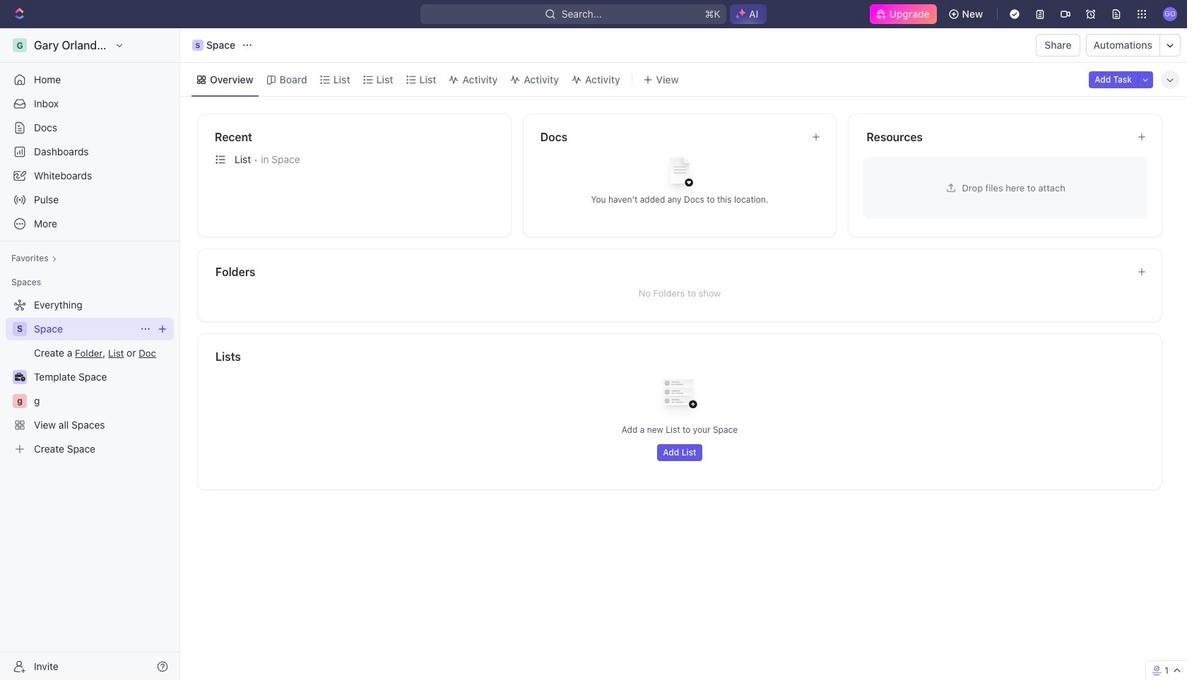 Task type: describe. For each thing, give the bounding box(es) containing it.
business time image
[[14, 373, 25, 382]]

sidebar navigation
[[0, 28, 183, 680]]

0 horizontal spatial space, , element
[[13, 322, 27, 336]]

g, , element
[[13, 394, 27, 408]]



Task type: locate. For each thing, give the bounding box(es) containing it.
1 vertical spatial space, , element
[[13, 322, 27, 336]]

no most used docs image
[[651, 146, 708, 202]]

gary orlando's workspace, , element
[[13, 38, 27, 52]]

space, , element
[[192, 40, 203, 51], [13, 322, 27, 336]]

no lists icon. image
[[651, 368, 708, 425]]

tree inside sidebar navigation
[[6, 294, 174, 461]]

1 horizontal spatial space, , element
[[192, 40, 203, 51]]

0 vertical spatial space, , element
[[192, 40, 203, 51]]

tree
[[6, 294, 174, 461]]



Task type: vqa. For each thing, say whether or not it's contained in the screenshot.
Projects
no



